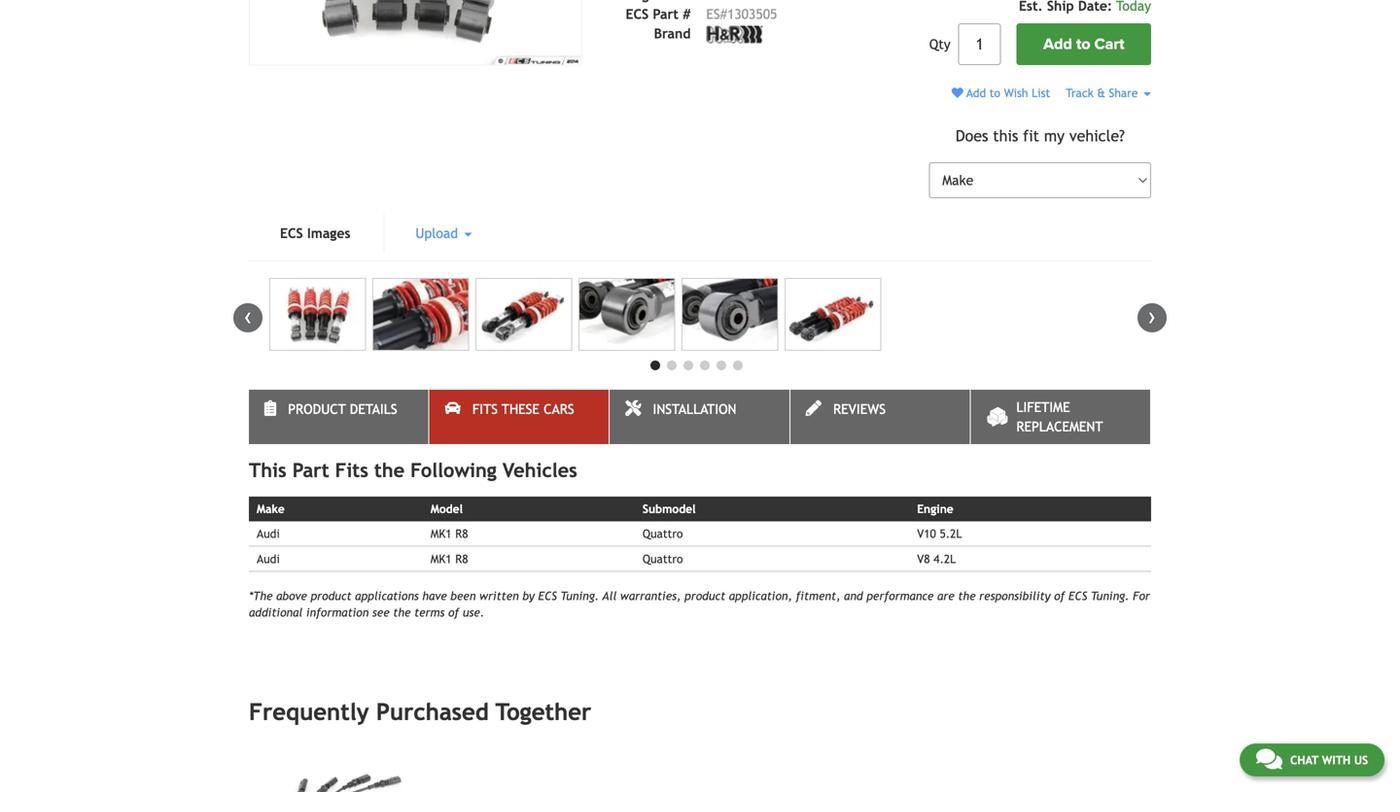 Task type: vqa. For each thing, say whether or not it's contained in the screenshot.
Following
yes



Task type: locate. For each thing, give the bounding box(es) containing it.
0 horizontal spatial add
[[967, 86, 987, 100]]

images
[[307, 226, 351, 241]]

cart
[[1095, 35, 1125, 54]]

to inside button
[[1077, 35, 1091, 54]]

does this fit my vehicle?
[[956, 127, 1126, 145]]

ecs left #
[[626, 6, 649, 22]]

fits down the 'product details' link
[[335, 459, 369, 482]]

frequently purchased together
[[249, 699, 592, 726]]

mk1 r8 for v10 5.2l
[[431, 527, 468, 541]]

1 vertical spatial of
[[448, 606, 459, 620]]

r8
[[455, 527, 468, 541], [455, 553, 468, 566]]

1 horizontal spatial to
[[1077, 35, 1091, 54]]

0 vertical spatial r8
[[455, 527, 468, 541]]

to left cart
[[1077, 35, 1091, 54]]

make
[[257, 503, 285, 516]]

audi up *the
[[257, 553, 280, 566]]

add to wish list link
[[952, 86, 1051, 100]]

see
[[373, 606, 390, 620]]

0 vertical spatial fits
[[473, 402, 498, 418]]

are
[[938, 590, 955, 603]]

purchased
[[376, 699, 489, 726]]

chat
[[1291, 754, 1319, 768]]

mk1 up have on the bottom of page
[[431, 553, 452, 566]]

1 horizontal spatial part
[[653, 6, 679, 22]]

product right warranties,
[[685, 590, 726, 603]]

0 horizontal spatial part
[[293, 459, 329, 482]]

part for #
[[653, 6, 679, 22]]

mk1
[[431, 527, 452, 541], [431, 553, 452, 566]]

add
[[1044, 35, 1073, 54], [967, 86, 987, 100]]

v8 4.2l
[[918, 553, 957, 566]]

0 vertical spatial quattro
[[643, 527, 683, 541]]

fits these cars link
[[430, 390, 609, 445]]

information
[[306, 606, 369, 620]]

does
[[956, 127, 989, 145]]

1 mk1 from the top
[[431, 527, 452, 541]]

to left wish
[[990, 86, 1001, 100]]

us
[[1355, 754, 1369, 768]]

1 vertical spatial add
[[967, 86, 987, 100]]

fits these cars
[[473, 402, 575, 418]]

upload
[[416, 226, 462, 241]]

0 horizontal spatial to
[[990, 86, 1001, 100]]

by
[[523, 590, 535, 603]]

warranties,
[[621, 590, 681, 603]]

fits
[[473, 402, 498, 418], [335, 459, 369, 482]]

1 vertical spatial mk1
[[431, 553, 452, 566]]

0 vertical spatial mk1 r8
[[431, 527, 468, 541]]

1 horizontal spatial tuning.
[[1092, 590, 1130, 603]]

5.2l
[[940, 527, 963, 541]]

0 vertical spatial part
[[653, 6, 679, 22]]

mk1 r8
[[431, 527, 468, 541], [431, 553, 468, 566]]

*the
[[249, 590, 273, 603]]

lifetime replacement
[[1017, 400, 1104, 435]]

r8 for v10 5.2l
[[455, 527, 468, 541]]

ecs right the responsibility
[[1069, 590, 1088, 603]]

add up list
[[1044, 35, 1073, 54]]

1 tuning. from the left
[[561, 590, 599, 603]]

product details link
[[249, 390, 429, 445]]

cars
[[544, 402, 575, 418]]

0 horizontal spatial tuning.
[[561, 590, 599, 603]]

2 audi from the top
[[257, 553, 280, 566]]

2 r8 from the top
[[455, 553, 468, 566]]

0 horizontal spatial product
[[311, 590, 352, 603]]

of right the responsibility
[[1055, 590, 1066, 603]]

product up information
[[311, 590, 352, 603]]

r8 up been
[[455, 553, 468, 566]]

brand
[[654, 26, 691, 41]]

to
[[1077, 35, 1091, 54], [990, 86, 1001, 100]]

of
[[1055, 590, 1066, 603], [448, 606, 459, 620]]

es#1303505 - 32058-1 - rss+ performance coilover kit - ultra lightweight aluminum performance kit. average lowering of 0.3"-0.75"f 0.75"-1.3"r - h&r - audi image
[[249, 0, 582, 66], [269, 278, 366, 351], [373, 278, 469, 351], [476, 278, 572, 351], [579, 278, 675, 351], [682, 278, 779, 351], [785, 278, 882, 351]]

4.2l
[[934, 553, 957, 566]]

reviews link
[[791, 390, 970, 445]]

#
[[683, 6, 691, 22]]

1 quattro from the top
[[643, 527, 683, 541]]

tuning. left for
[[1092, 590, 1130, 603]]

0 vertical spatial add
[[1044, 35, 1073, 54]]

the down details
[[374, 459, 405, 482]]

part right 'this' at left
[[293, 459, 329, 482]]

part
[[653, 6, 679, 22], [293, 459, 329, 482]]

product
[[311, 590, 352, 603], [685, 590, 726, 603]]

together
[[496, 699, 592, 726]]

tuning.
[[561, 590, 599, 603], [1092, 590, 1130, 603]]

mk1 r8 down model
[[431, 527, 468, 541]]

*the above product applications have been written by                 ecs tuning. all warranties, product application, fitment,                 and performance are the responsibility of ecs tuning.                 for additional information see the terms of use.
[[249, 590, 1151, 620]]

applications
[[355, 590, 419, 603]]

1 audi from the top
[[257, 527, 280, 541]]

quattro up warranties,
[[643, 553, 683, 566]]

audi
[[257, 527, 280, 541], [257, 553, 280, 566]]

1 vertical spatial audi
[[257, 553, 280, 566]]

add right "heart" 'image'
[[967, 86, 987, 100]]

None text field
[[959, 23, 1002, 65]]

of down been
[[448, 606, 459, 620]]

ecs right by
[[539, 590, 557, 603]]

the right see
[[393, 606, 411, 620]]

vehicle?
[[1070, 127, 1126, 145]]

following
[[411, 459, 497, 482]]

0 vertical spatial mk1
[[431, 527, 452, 541]]

1 horizontal spatial add
[[1044, 35, 1073, 54]]

v8
[[918, 553, 931, 566]]

r8 down model
[[455, 527, 468, 541]]

0 horizontal spatial fits
[[335, 459, 369, 482]]

mk1 r8 up been
[[431, 553, 468, 566]]

2 quattro from the top
[[643, 553, 683, 566]]

the right the are
[[959, 590, 976, 603]]

fits left these
[[473, 402, 498, 418]]

add inside button
[[1044, 35, 1073, 54]]

use.
[[463, 606, 485, 620]]

add to wish list
[[964, 86, 1051, 100]]

1 horizontal spatial product
[[685, 590, 726, 603]]

1 product from the left
[[311, 590, 352, 603]]

›
[[1149, 304, 1157, 329]]

ecs
[[626, 6, 649, 22], [280, 226, 303, 241], [539, 590, 557, 603], [1069, 590, 1088, 603]]

electronic damping cancellation kit image
[[250, 757, 429, 793]]

tuning. left "all"
[[561, 590, 599, 603]]

ecs left images
[[280, 226, 303, 241]]

0 horizontal spatial of
[[448, 606, 459, 620]]

1 horizontal spatial fits
[[473, 402, 498, 418]]

mk1 down model
[[431, 527, 452, 541]]

fit
[[1024, 127, 1040, 145]]

all
[[603, 590, 617, 603]]

1 vertical spatial part
[[293, 459, 329, 482]]

1 vertical spatial to
[[990, 86, 1001, 100]]

this
[[993, 127, 1019, 145]]

frequently
[[249, 699, 369, 726]]

0 vertical spatial to
[[1077, 35, 1091, 54]]

2 product from the left
[[685, 590, 726, 603]]

quattro
[[643, 527, 683, 541], [643, 553, 683, 566]]

1 vertical spatial mk1 r8
[[431, 553, 468, 566]]

2 mk1 from the top
[[431, 553, 452, 566]]

performance
[[867, 590, 934, 603]]

0 vertical spatial audi
[[257, 527, 280, 541]]

1 mk1 r8 from the top
[[431, 527, 468, 541]]

1 horizontal spatial of
[[1055, 590, 1066, 603]]

track & share button
[[1066, 86, 1152, 100]]

to for cart
[[1077, 35, 1091, 54]]

› link
[[1138, 304, 1167, 333]]

audi down make
[[257, 527, 280, 541]]

part up brand
[[653, 6, 679, 22]]

1 r8 from the top
[[455, 527, 468, 541]]

‹
[[244, 304, 252, 329]]

quattro down submodel
[[643, 527, 683, 541]]

2 mk1 r8 from the top
[[431, 553, 468, 566]]

1 vertical spatial r8
[[455, 553, 468, 566]]

model
[[431, 503, 463, 516]]

1 vertical spatial quattro
[[643, 553, 683, 566]]

v10
[[918, 527, 937, 541]]

been
[[451, 590, 476, 603]]

0 vertical spatial the
[[374, 459, 405, 482]]



Task type: describe. For each thing, give the bounding box(es) containing it.
upload button
[[385, 214, 503, 253]]

mk1 r8 for v8 4.2l
[[431, 553, 468, 566]]

application,
[[729, 590, 793, 603]]

have
[[423, 590, 447, 603]]

track & share
[[1066, 86, 1142, 100]]

0 vertical spatial of
[[1055, 590, 1066, 603]]

track
[[1066, 86, 1094, 100]]

h&r image
[[707, 26, 763, 43]]

replacement
[[1017, 419, 1104, 435]]

reviews
[[834, 402, 886, 418]]

lifetime
[[1017, 400, 1071, 416]]

share
[[1110, 86, 1139, 100]]

fitment,
[[796, 590, 841, 603]]

comments image
[[1257, 748, 1283, 771]]

es# 1303505 brand
[[654, 6, 778, 41]]

r8 for v8 4.2l
[[455, 553, 468, 566]]

mk1 for v8 4.2l
[[431, 553, 452, 566]]

for
[[1134, 590, 1151, 603]]

1 vertical spatial the
[[959, 590, 976, 603]]

terms
[[414, 606, 445, 620]]

1 vertical spatial fits
[[335, 459, 369, 482]]

es#
[[707, 6, 728, 22]]

qty
[[930, 37, 951, 52]]

details
[[350, 402, 397, 418]]

part for fits
[[293, 459, 329, 482]]

written
[[480, 590, 519, 603]]

installation link
[[610, 390, 790, 445]]

2 vertical spatial the
[[393, 606, 411, 620]]

my
[[1045, 127, 1065, 145]]

audi for v8 4.2l
[[257, 553, 280, 566]]

add for add to cart
[[1044, 35, 1073, 54]]

above
[[276, 590, 307, 603]]

heart image
[[952, 87, 964, 99]]

submodel
[[643, 503, 696, 516]]

this
[[249, 459, 287, 482]]

responsibility
[[980, 590, 1051, 603]]

additional
[[249, 606, 303, 620]]

lifetime replacement link
[[971, 390, 1151, 445]]

list
[[1032, 86, 1051, 100]]

2 tuning. from the left
[[1092, 590, 1130, 603]]

ecs images link
[[249, 214, 382, 253]]

add to cart button
[[1017, 23, 1152, 65]]

product
[[288, 402, 346, 418]]

and
[[844, 590, 863, 603]]

chat with us
[[1291, 754, 1369, 768]]

installation
[[653, 402, 737, 418]]

‹ link
[[233, 304, 263, 333]]

&
[[1098, 86, 1106, 100]]

with
[[1323, 754, 1351, 768]]

chat with us link
[[1240, 744, 1385, 777]]

engine
[[918, 503, 954, 516]]

mk1 for v10 5.2l
[[431, 527, 452, 541]]

to for wish
[[990, 86, 1001, 100]]

these
[[502, 402, 540, 418]]

ecs part #
[[626, 6, 691, 22]]

1303505
[[728, 6, 778, 22]]

this part fits the following vehicles
[[249, 459, 578, 482]]

quattro for v8 4.2l
[[643, 553, 683, 566]]

audi for v10 5.2l
[[257, 527, 280, 541]]

add to cart
[[1044, 35, 1125, 54]]

v10 5.2l
[[918, 527, 963, 541]]

ecs images
[[280, 226, 351, 241]]

add for add to wish list
[[967, 86, 987, 100]]

vehicles
[[503, 459, 578, 482]]

quattro for v10 5.2l
[[643, 527, 683, 541]]

wish
[[1005, 86, 1029, 100]]

product details
[[288, 402, 397, 418]]



